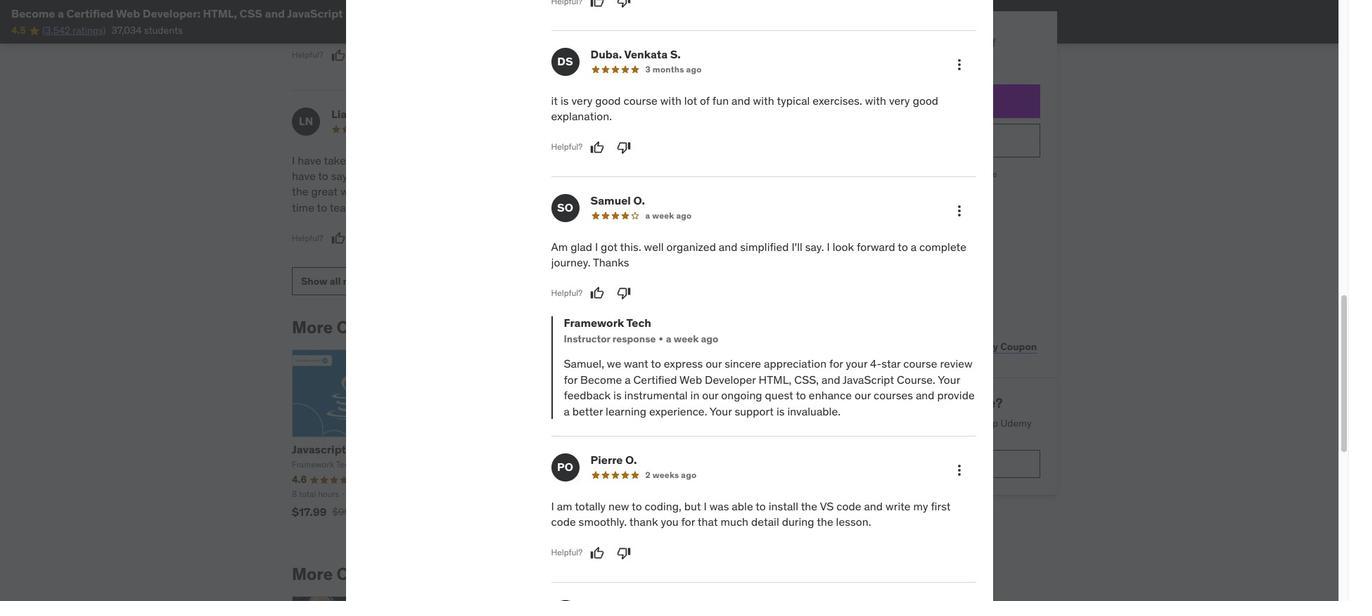 Task type: describe. For each thing, give the bounding box(es) containing it.
my inside i have taken part in many online courses but i have to say this is my favorite  (so far). keep up the great work and thank you for taking the time to teach in this easy to follow course.
[[383, 169, 397, 183]]

look
[[833, 240, 854, 254]]

mark review by filippos k. as helpful image
[[589, 48, 603, 62]]

glad
[[571, 240, 592, 254]]

total for 1
[[633, 502, 650, 513]]

mark review by yogesh r. as helpful image
[[589, 184, 603, 198]]

and right css
[[265, 6, 285, 20]]

0 vertical spatial your
[[938, 373, 960, 387]]

beginners
[[366, 443, 421, 457]]

ago for duba. venkata s.
[[686, 64, 702, 75]]

to up great
[[318, 169, 328, 183]]

1 vertical spatial in
[[361, 200, 370, 214]]

i left am
[[551, 499, 554, 514]]

detail
[[751, 515, 779, 529]]

1 vertical spatial hours
[[318, 489, 339, 499]]

day
[[892, 169, 906, 179]]

1 vertical spatial udemy
[[907, 458, 940, 470]]

learning
[[606, 404, 646, 418]]

2 very from the left
[[889, 94, 910, 108]]

additional actions for review by pierre o. image
[[951, 462, 968, 479]]

(3,542 ratings)
[[42, 24, 106, 37]]

and inside am glad i got this. well organized and simplified i'll say. i look forward to a complete journey. thanks
[[719, 240, 738, 254]]

invaluable.
[[787, 404, 841, 418]]

framework tech instructor response • a week ago
[[564, 316, 719, 345]]

resources
[[941, 258, 984, 271]]

appreciation
[[764, 357, 827, 371]]

tech inside framework tech instructor response • a week ago
[[626, 316, 651, 330]]

1
[[628, 502, 631, 513]]

shorter.
[[707, 153, 745, 167]]

am glad i got this. well organized and simplified i'll say. i look forward to a complete journey. thanks
[[551, 240, 967, 269]]

simplified
[[740, 240, 789, 254]]

for up enhance
[[829, 357, 843, 371]]

samuel o.
[[591, 193, 645, 207]]

follow
[[432, 200, 462, 214]]

a inside framework tech instructor response • a week ago
[[666, 333, 672, 345]]

say.
[[805, 240, 824, 254]]

2 weeks ago
[[645, 470, 697, 480]]

to right want
[[651, 357, 661, 371]]

quest
[[765, 388, 793, 403]]

and down course.
[[916, 388, 935, 403]]

i left got
[[595, 240, 598, 254]]

mark review by filippos k. as unhelpful image
[[615, 48, 629, 62]]

3 for 54.5
[[858, 239, 863, 251]]

was
[[710, 499, 729, 514]]

mark review by duba. venkata s. as unhelpful image
[[617, 140, 631, 155]]

to right the easy at left
[[419, 200, 429, 214]]

mark inside ajax development framework tech, mark lassoff
[[526, 460, 545, 470]]

lassoff inside ajax development framework tech, mark lassoff
[[547, 460, 574, 470]]

ago inside framework tech instructor response • a week ago
[[701, 333, 719, 345]]

$19.99
[[835, 27, 907, 56]]

show all reviews
[[301, 275, 379, 288]]

is up "learning"
[[613, 388, 622, 403]]

mark review by samuel o. as helpful image
[[590, 287, 604, 301]]

pierre
[[591, 453, 623, 467]]

additional actions for review by duba. venkata s. image
[[951, 56, 968, 73]]

courses inside training 2 or more people? get your team access to 25,000+ top udemy courses anytime, anywhere.
[[835, 431, 870, 444]]

apply coupon
[[972, 340, 1037, 353]]

1 vertical spatial have
[[292, 169, 316, 183]]

week inside framework tech instructor response • a week ago
[[674, 333, 699, 345]]

helpful? left mark review by michael w. as helpful icon
[[292, 49, 323, 60]]

0 horizontal spatial 2
[[645, 470, 651, 480]]

coding,
[[645, 499, 682, 514]]

ago for pierre o.
[[681, 470, 697, 480]]

exercises.
[[813, 94, 862, 108]]

sheets
[[669, 443, 706, 457]]

2 inside training 2 or more people? get your team access to 25,000+ top udemy courses anytime, anywhere.
[[889, 395, 898, 412]]

downloadable
[[877, 258, 939, 271]]

thank inside i am totally new to coding, but i was able to install the vs code and write my first code smoothly. thank you for that much detail during the lesson.
[[629, 515, 658, 529]]

framework inside ajax development framework tech, mark lassoff
[[460, 460, 502, 470]]

25,000+
[[943, 417, 982, 430]]

our down developer
[[702, 388, 719, 403]]

new
[[609, 499, 629, 514]]

training 2 or more people? get your team access to 25,000+ top udemy courses anytime, anywhere.
[[835, 395, 1032, 444]]

course inside it is very good course with lot of fun and with typical exercises. with very good explanation.
[[624, 94, 658, 108]]

months
[[653, 64, 684, 75]]

$14.99
[[628, 518, 664, 532]]

r.
[[630, 107, 642, 121]]

apply coupon button
[[969, 333, 1040, 361]]

on-
[[907, 219, 922, 232]]

google
[[628, 443, 666, 457]]

many
[[390, 153, 417, 167]]

pierre o.
[[591, 453, 637, 467]]

a left better
[[564, 404, 570, 418]]

mark inside google sheets fundamentals framework tech, mark lassoff
[[694, 473, 713, 484]]

thank inside i have taken part in many online courses but i have to say this is my favorite  (so far). keep up the great work and thank you for taking the time to teach in this easy to follow course.
[[389, 185, 418, 199]]

framework for more courses by framework tech
[[429, 317, 520, 338]]

lectures for 72 lectures
[[358, 489, 389, 499]]

the left vs
[[801, 499, 818, 514]]

time
[[292, 200, 314, 214]]

tech, inside google sheets fundamentals framework tech, mark lassoff
[[672, 473, 691, 484]]

o. for samuel o.
[[633, 193, 645, 207]]

yogesh
[[589, 107, 628, 121]]

our right enhance
[[855, 388, 871, 403]]

and inside it is very good course with lot of fun and with typical exercises. with very good explanation.
[[732, 94, 750, 108]]

mark review by michael w. as helpful image
[[331, 48, 345, 62]]

1 good from the left
[[595, 94, 621, 108]]

4.5
[[11, 24, 26, 37]]

0 horizontal spatial code
[[551, 515, 576, 529]]

you inside i have taken part in many online courses but i have to say this is my favorite  (so far). keep up the great work and thank you for taking the time to teach in this easy to follow course.
[[420, 185, 438, 199]]

course.
[[464, 200, 501, 214]]

ajax development framework tech, mark lassoff
[[460, 443, 574, 470]]

a up well
[[645, 210, 650, 221]]

people?
[[952, 395, 1003, 412]]

$99.99
[[332, 506, 364, 518]]

instrumental
[[624, 388, 688, 403]]

mark review by pierre o. as helpful image
[[590, 546, 604, 561]]

courses for more courses by framework tech
[[337, 317, 402, 338]]

favorite
[[400, 169, 438, 183]]

reviews
[[343, 275, 379, 288]]

javascript inside samuel, we want to express our sincere appreciation for your 4-star course review for become a certified web developer html, css, and javascript course. your feedback is instrumental in our ongoing quest to enhance our courses and provide a better learning experience. your support is invaluable.
[[843, 373, 894, 387]]

o. for pierre o.
[[625, 453, 637, 467]]

mark review by yogesh r. as unhelpful image
[[615, 184, 629, 198]]

1 horizontal spatial code
[[837, 499, 861, 514]]

support
[[735, 404, 774, 418]]

(3,542
[[42, 24, 70, 37]]

add to cart button
[[835, 84, 1040, 118]]

$17.99 $99.99
[[292, 505, 364, 519]]

be
[[658, 153, 670, 167]]

far).
[[460, 169, 480, 183]]

forward
[[857, 240, 895, 254]]

but inside i have taken part in many online courses but i have to say this is my favorite  (so far). keep up the great work and thank you for taking the time to teach in this easy to follow course.
[[495, 153, 512, 167]]

show
[[301, 275, 328, 288]]

samuel,
[[564, 357, 604, 371]]

framework for javascript for beginners framework tech
[[292, 460, 334, 470]]

16 lectures
[[676, 502, 717, 513]]

i
[[515, 153, 518, 167]]

1 horizontal spatial but
[[602, 153, 618, 167]]

is inside i have taken part in many online courses but i have to say this is my favorite  (so far). keep up the great work and thank you for taking the time to teach in this easy to follow course.
[[372, 169, 380, 183]]

3 with from the left
[[865, 94, 886, 108]]

is inside it is very good course with lot of fun and with typical exercises. with very good explanation.
[[561, 94, 569, 108]]

83%
[[956, 35, 980, 49]]

0 vertical spatial certified
[[66, 6, 114, 20]]

for down samuel,
[[564, 373, 578, 387]]

0 vertical spatial hours
[[879, 219, 904, 232]]

become a certified web developer: html, css and javascript
[[11, 6, 343, 20]]

my inside i am totally new to coding, but i was able to install the vs code and write my first code smoothly. thank you for that much detail during the lesson.
[[913, 499, 928, 514]]

a inside am glad i got this. well organized and simplified i'll say. i look forward to a complete journey. thanks
[[911, 240, 917, 254]]

$14.99 $39.99
[[628, 518, 701, 532]]

helpful? for mark review by filippos k. as helpful icon in the top left of the page
[[549, 49, 581, 60]]

well
[[644, 240, 664, 254]]

to down css,
[[796, 388, 806, 403]]

training
[[835, 395, 886, 412]]

mark review by duba. venkata s. as helpful image
[[590, 140, 604, 155]]

i left was
[[704, 499, 707, 514]]

organized
[[667, 240, 716, 254]]

to inside training 2 or more people? get your team access to 25,000+ top udemy courses anytime, anywhere.
[[932, 417, 941, 430]]

access
[[899, 417, 930, 430]]

install
[[769, 499, 798, 514]]

1 horizontal spatial in
[[378, 153, 387, 167]]

tech for javascript for beginners framework tech
[[336, 460, 354, 470]]

54.5 hours on-demand video
[[858, 219, 984, 232]]

taking
[[457, 185, 489, 199]]

students
[[144, 24, 183, 37]]

72
[[347, 489, 356, 499]]

yr
[[556, 114, 571, 128]]

to inside add to cart button
[[932, 94, 943, 108]]

1 with from the left
[[660, 94, 682, 108]]

helpful? for mark review by yogesh r. as helpful icon
[[549, 185, 581, 196]]

to up detail
[[756, 499, 766, 514]]

framework for google sheets fundamentals framework tech, mark lassoff
[[628, 473, 670, 484]]

0 vertical spatial become
[[11, 6, 55, 20]]

ongoing
[[721, 388, 762, 403]]

development
[[490, 443, 562, 457]]

this.
[[620, 240, 641, 254]]

for inside i am totally new to coding, but i was able to install the vs code and write my first code smoothly. thank you for that much detail during the lesson.
[[681, 515, 695, 529]]

instructor
[[564, 333, 610, 345]]

4.6
[[292, 474, 307, 486]]

guarantee
[[958, 169, 998, 179]]

the down vs
[[817, 515, 833, 529]]

say
[[331, 169, 348, 183]]

course.
[[897, 373, 936, 387]]

0 vertical spatial html,
[[203, 6, 237, 20]]

helpful? for mark review by pierre o. as helpful "icon"
[[551, 548, 583, 558]]

so
[[557, 201, 573, 215]]

a right be
[[673, 153, 679, 167]]

become inside samuel, we want to express our sincere appreciation for your 4-star course review for become a certified web developer html, css, and javascript course. your feedback is instrumental in our ongoing quest to enhance our courses and provide a better learning experience. your support is invaluable.
[[580, 373, 622, 387]]

first
[[931, 499, 951, 514]]



Task type: vqa. For each thing, say whether or not it's contained in the screenshot.
the follow
yes



Task type: locate. For each thing, give the bounding box(es) containing it.
up
[[510, 169, 523, 183]]

1 horizontal spatial html,
[[759, 373, 792, 387]]

lectures for 16 lectures
[[687, 502, 717, 513]]

$39.99
[[669, 519, 701, 532]]

1 vertical spatial course
[[903, 357, 937, 371]]

cart
[[946, 94, 967, 108]]

1 vertical spatial tech,
[[672, 473, 691, 484]]

and inside i am totally new to coding, but i was able to install the vs code and write my first code smoothly. thank you for that much detail during the lesson.
[[864, 499, 883, 514]]

more down the show on the top of page
[[292, 317, 333, 338]]

tech left instructor at the bottom left of page
[[523, 317, 561, 338]]

lassoff down development at the bottom of page
[[547, 460, 574, 470]]

part
[[355, 153, 376, 167]]

you down coding,
[[661, 515, 679, 529]]

my down many
[[383, 169, 397, 183]]

this left the easy at left
[[372, 200, 391, 214]]

framework tech link
[[429, 317, 561, 338]]

0 vertical spatial lectures
[[358, 489, 389, 499]]

but left 'should'
[[602, 153, 618, 167]]

in up experience.
[[690, 388, 700, 403]]

it for it is very good course with lot of fun and with typical exercises. with very good explanation.
[[551, 94, 558, 108]]

css
[[240, 6, 262, 20]]

1 vertical spatial week
[[674, 333, 699, 345]]

for down 16
[[681, 515, 695, 529]]

2 horizontal spatial tech
[[626, 316, 651, 330]]

framework
[[564, 316, 624, 330], [429, 317, 520, 338], [292, 460, 334, 470], [460, 460, 502, 470], [628, 473, 670, 484]]

udemy right top
[[1001, 417, 1032, 430]]

0 vertical spatial thank
[[389, 185, 418, 199]]

1 vertical spatial html,
[[759, 373, 792, 387]]

8
[[292, 489, 297, 499]]

certified inside samuel, we want to express our sincere appreciation for your 4-star course review for become a certified web developer html, css, and javascript course. your feedback is instrumental in our ongoing quest to enhance our courses and provide a better learning experience. your support is invaluable.
[[633, 373, 677, 387]]

more courses by framework tech
[[292, 317, 561, 338]]

code up lesson.
[[837, 499, 861, 514]]

for up follow
[[441, 185, 455, 199]]

want
[[624, 357, 648, 371]]

i left taken
[[292, 153, 295, 167]]

developer:
[[143, 6, 200, 20]]

1 vertical spatial mark
[[694, 473, 713, 484]]

0 horizontal spatial tech
[[336, 460, 354, 470]]

2
[[889, 395, 898, 412], [645, 470, 651, 480]]

0 vertical spatial week
[[652, 210, 674, 221]]

web up 37,034
[[116, 6, 140, 20]]

but inside i am totally new to coding, but i was able to install the vs code and write my first code smoothly. thank you for that much detail during the lesson.
[[684, 499, 701, 514]]

great
[[311, 185, 338, 199]]

0 vertical spatial your
[[846, 357, 868, 371]]

0 horizontal spatial html,
[[203, 6, 237, 20]]

2 vertical spatial courses
[[835, 431, 870, 444]]

2 horizontal spatial with
[[865, 94, 886, 108]]

thank up the easy at left
[[389, 185, 418, 199]]

helpful? left mark review by filippos k. as helpful icon in the top left of the page
[[549, 49, 581, 60]]

1 very from the left
[[572, 94, 593, 108]]

1 vertical spatial it
[[549, 153, 556, 167]]

very up explanation.
[[572, 94, 593, 108]]

1 more from the top
[[292, 317, 333, 338]]

1 vertical spatial javascript
[[843, 373, 894, 387]]

0 horizontal spatial lassoff
[[547, 460, 574, 470]]

google sheets fundamentals framework tech, mark lassoff
[[628, 443, 742, 484]]

0 horizontal spatial course
[[624, 94, 658, 108]]

1 vertical spatial code
[[551, 515, 576, 529]]

html, inside samuel, we want to express our sincere appreciation for your 4-star course review for become a certified web developer html, css, and javascript course. your feedback is instrumental in our ongoing quest to enhance our courses and provide a better learning experience. your support is invaluable.
[[759, 373, 792, 387]]

and up enhance
[[822, 373, 840, 387]]

1 vertical spatial total
[[633, 502, 650, 513]]

totally
[[575, 499, 606, 514]]

0 horizontal spatial with
[[660, 94, 682, 108]]

ratings)
[[73, 24, 106, 37]]

1 vertical spatial courses
[[874, 388, 913, 403]]

apply
[[972, 340, 999, 353]]

easy
[[393, 200, 416, 214]]

2 by from the top
[[406, 563, 425, 585]]

lot
[[684, 94, 697, 108]]

get
[[835, 417, 851, 430]]

0 horizontal spatial but
[[495, 153, 512, 167]]

0 vertical spatial javascript
[[287, 6, 343, 20]]

courses up the far).
[[453, 153, 493, 167]]

it for it is great.. but should be a little shorter.
[[549, 153, 556, 167]]

udemy inside training 2 or more people? get your team access to 25,000+ top udemy courses anytime, anywhere.
[[1001, 417, 1032, 430]]

have up great
[[292, 169, 316, 183]]

courses down get
[[835, 431, 870, 444]]

certified up ratings)
[[66, 6, 114, 20]]

o. right pierre
[[625, 453, 637, 467]]

mark up 16 lectures
[[694, 473, 713, 484]]

become up 4.5
[[11, 6, 55, 20]]

tech, inside ajax development framework tech, mark lassoff
[[504, 460, 524, 470]]

fundamentals
[[628, 456, 704, 470]]

30-day money-back guarantee
[[878, 169, 998, 179]]

ln
[[299, 114, 313, 128]]

course inside samuel, we want to express our sincere appreciation for your 4-star course review for become a certified web developer html, css, and javascript course. your feedback is instrumental in our ongoing quest to enhance our courses and provide a better learning experience. your support is invaluable.
[[903, 357, 937, 371]]

much
[[721, 515, 749, 529]]

more for more courses by framework tech
[[292, 317, 333, 338]]

my
[[383, 169, 397, 183], [913, 499, 928, 514]]

1 vertical spatial your
[[710, 404, 732, 418]]

1 horizontal spatial javascript
[[843, 373, 894, 387]]

po
[[557, 460, 573, 474]]

1 horizontal spatial course
[[903, 357, 937, 371]]

in
[[378, 153, 387, 167], [361, 200, 370, 214], [690, 388, 700, 403]]

3 for duba.
[[645, 64, 651, 75]]

1 horizontal spatial this
[[372, 200, 391, 214]]

html, up quest
[[759, 373, 792, 387]]

the down keep
[[491, 185, 508, 199]]

you down favorite at the top of the page
[[420, 185, 438, 199]]

ago right months on the top of page
[[686, 64, 702, 75]]

1 horizontal spatial you
[[661, 515, 679, 529]]

1 vertical spatial o.
[[625, 453, 637, 467]]

0 horizontal spatial 3
[[645, 64, 651, 75]]

the up time
[[292, 185, 308, 199]]

0 horizontal spatial thank
[[389, 185, 418, 199]]

it left great..
[[549, 153, 556, 167]]

tech for more courses by framework tech
[[523, 317, 561, 338]]

thank
[[389, 185, 418, 199], [629, 515, 658, 529]]

i inside i have taken part in many online courses but i have to say this is my favorite  (so far). keep up the great work and thank you for taking the time to teach in this easy to follow course.
[[292, 153, 295, 167]]

tech inside the javascript for beginners framework tech
[[336, 460, 354, 470]]

udemy right try
[[907, 458, 940, 470]]

courses inside i have taken part in many online courses but i have to say this is my favorite  (so far). keep up the great work and thank you for taking the time to teach in this easy to follow course.
[[453, 153, 493, 167]]

1 horizontal spatial my
[[913, 499, 928, 514]]

0 horizontal spatial tech,
[[504, 460, 524, 470]]

0 vertical spatial courses
[[337, 317, 402, 338]]

that
[[698, 515, 718, 529]]

37,034 students
[[111, 24, 183, 37]]

anywhere.
[[912, 431, 956, 444]]

tech down javascript for beginners link at the left
[[336, 460, 354, 470]]

add to cart
[[908, 94, 967, 108]]

1 vertical spatial become
[[580, 373, 622, 387]]

1 vertical spatial this
[[372, 200, 391, 214]]

is up the yr on the left of page
[[561, 94, 569, 108]]

thanks
[[593, 255, 629, 269]]

o.
[[633, 193, 645, 207], [625, 453, 637, 467]]

and inside i have taken part in many online courses but i have to say this is my favorite  (so far). keep up the great work and thank you for taking the time to teach in this easy to follow course.
[[368, 185, 387, 199]]

all
[[330, 275, 341, 288]]

hours up $17.99 $99.99
[[318, 489, 339, 499]]

0 horizontal spatial certified
[[66, 6, 114, 20]]

xsmall image
[[835, 239, 846, 252]]

framework inside framework tech instructor response • a week ago
[[564, 316, 624, 330]]

1 horizontal spatial total
[[633, 502, 650, 513]]

a down want
[[625, 373, 631, 387]]

helpful? up so
[[549, 185, 581, 196]]

0 vertical spatial course
[[624, 94, 658, 108]]

0 vertical spatial my
[[383, 169, 397, 183]]

helpful? for mark review by samuel o. as helpful image at top left
[[551, 288, 583, 298]]

web down 'express'
[[680, 373, 702, 387]]

javascript
[[292, 443, 346, 457]]

lesson.
[[836, 515, 871, 529]]

your inside training 2 or more people? get your team access to 25,000+ top udemy courses anytime, anywhere.
[[853, 417, 872, 430]]

2 good from the left
[[913, 94, 938, 108]]

is down quest
[[777, 404, 785, 418]]

helpful? for mark review by duba. venkata s. as helpful icon
[[551, 142, 583, 152]]

web
[[116, 6, 140, 20], [680, 373, 702, 387]]

0 vertical spatial mark
[[526, 460, 545, 470]]

certified up "instrumental" at the bottom of page
[[633, 373, 677, 387]]

1 vertical spatial 2
[[645, 470, 651, 480]]

week right •
[[674, 333, 699, 345]]

0 vertical spatial lassoff
[[547, 460, 574, 470]]

mark review by liam n. as helpful image
[[331, 232, 345, 246]]

for inside the javascript for beginners framework tech
[[349, 443, 364, 457]]

beginner
[[725, 502, 759, 513]]

mark review by ariyibi a. as unhelpful image
[[617, 0, 631, 8]]

udemy
[[1001, 417, 1032, 430], [907, 458, 940, 470]]

write
[[886, 499, 911, 514]]

1 horizontal spatial your
[[938, 373, 960, 387]]

keep
[[482, 169, 507, 183]]

a up (3,542
[[58, 6, 64, 20]]

lassoff up was
[[715, 473, 742, 484]]

0 horizontal spatial this
[[350, 169, 369, 183]]

83% off
[[956, 35, 996, 49]]

feedback
[[564, 388, 611, 403]]

1 vertical spatial lectures
[[687, 502, 717, 513]]

a right •
[[666, 333, 672, 345]]

little
[[682, 153, 704, 167]]

framework inside google sheets fundamentals framework tech, mark lassoff
[[628, 473, 670, 484]]

the
[[292, 185, 308, 199], [491, 185, 508, 199], [801, 499, 818, 514], [817, 515, 833, 529]]

8 total hours
[[292, 489, 339, 499]]

to left cart
[[932, 94, 943, 108]]

i left xsmall image at top right
[[827, 240, 830, 254]]

1 horizontal spatial certified
[[633, 373, 677, 387]]

total for 8
[[299, 489, 316, 499]]

1 horizontal spatial very
[[889, 94, 910, 108]]

1 vertical spatial my
[[913, 499, 928, 514]]

s.
[[670, 47, 681, 61]]

duba. venkata s.
[[591, 47, 681, 61]]

courses down the $99.99 at the left bottom
[[337, 563, 402, 585]]

0 vertical spatial o.
[[633, 193, 645, 207]]

and left simplified
[[719, 240, 738, 254]]

our up developer
[[706, 357, 722, 371]]

249 downloadable resources
[[858, 258, 984, 271]]

30-
[[878, 169, 892, 179]]

0 horizontal spatial javascript
[[287, 6, 343, 20]]

1 horizontal spatial 3
[[858, 239, 863, 251]]

it inside it is very good course with lot of fun and with typical exercises. with very good explanation.
[[551, 94, 558, 108]]

try
[[891, 458, 905, 470]]

1 by from the top
[[406, 317, 425, 338]]

javascript up mark review by michael w. as helpful icon
[[287, 6, 343, 20]]

courses for more courses by
[[337, 563, 402, 585]]

0 vertical spatial web
[[116, 6, 140, 20]]

complete
[[919, 240, 967, 254]]

but up $39.99
[[684, 499, 701, 514]]

for inside i have taken part in many online courses but i have to say this is my favorite  (so far). keep up the great work and thank you for taking the time to teach in this easy to follow course.
[[441, 185, 455, 199]]

total right 1
[[633, 502, 650, 513]]

2 with from the left
[[753, 94, 774, 108]]

in down work
[[361, 200, 370, 214]]

week up well
[[652, 210, 674, 221]]

mark review by ariyibi a. as helpful image
[[590, 0, 604, 8]]

0 vertical spatial it
[[551, 94, 558, 108]]

is down part
[[372, 169, 380, 183]]

in inside samuel, we want to express our sincere appreciation for your 4-star course review for become a certified web developer html, css, and javascript course. your feedback is instrumental in our ongoing quest to enhance our courses and provide a better learning experience. your support is invaluable.
[[690, 388, 700, 403]]

0 horizontal spatial in
[[361, 200, 370, 214]]

1 horizontal spatial thank
[[629, 515, 658, 529]]

lectures up that
[[687, 502, 717, 513]]

1 vertical spatial more
[[292, 563, 333, 585]]

courses down reviews
[[337, 317, 402, 338]]

1 horizontal spatial with
[[753, 94, 774, 108]]

samuel, we want to express our sincere appreciation for your 4-star course review for become a certified web developer html, css, and javascript course. your feedback is instrumental in our ongoing quest to enhance our courses and provide a better learning experience. your support is invaluable.
[[564, 357, 975, 418]]

1 horizontal spatial courses
[[835, 431, 870, 444]]

by for more courses by
[[406, 563, 425, 585]]

2 horizontal spatial in
[[690, 388, 700, 403]]

courses
[[453, 153, 493, 167], [874, 388, 913, 403], [835, 431, 870, 444]]

helpful? left mark review by pierre o. as helpful "icon"
[[551, 548, 583, 558]]

0 horizontal spatial web
[[116, 6, 140, 20]]

framework inside the javascript for beginners framework tech
[[292, 460, 334, 470]]

venkata
[[624, 47, 668, 61]]

mark
[[526, 460, 545, 470], [694, 473, 713, 484]]

more for more courses by
[[292, 563, 333, 585]]

but
[[495, 153, 512, 167], [602, 153, 618, 167], [684, 499, 701, 514]]

your right get
[[853, 417, 872, 430]]

1 vertical spatial web
[[680, 373, 702, 387]]

1 horizontal spatial lassoff
[[715, 473, 742, 484]]

0 vertical spatial tech,
[[504, 460, 524, 470]]

1 horizontal spatial become
[[580, 373, 622, 387]]

lassoff inside google sheets fundamentals framework tech, mark lassoff
[[715, 473, 742, 484]]

ago right weeks at the bottom of the page
[[681, 470, 697, 480]]

for
[[441, 185, 455, 199], [829, 357, 843, 371], [564, 373, 578, 387], [349, 443, 364, 457], [681, 515, 695, 529]]

1 vertical spatial you
[[661, 515, 679, 529]]

0 horizontal spatial total
[[299, 489, 316, 499]]

articles
[[866, 239, 898, 251]]

to right 1
[[632, 499, 642, 514]]

0 vertical spatial 3
[[645, 64, 651, 75]]

1 vertical spatial your
[[853, 417, 872, 430]]

0 horizontal spatial my
[[383, 169, 397, 183]]

courses inside samuel, we want to express our sincere appreciation for your 4-star course review for become a certified web developer html, css, and javascript course. your feedback is instrumental in our ongoing quest to enhance our courses and provide a better learning experience. your support is invaluable.
[[874, 388, 913, 403]]

to up anywhere.
[[932, 417, 941, 430]]

helpful? up great..
[[551, 142, 583, 152]]

in right part
[[378, 153, 387, 167]]

very left cart
[[889, 94, 910, 108]]

helpful? left mark review by liam n. as helpful image
[[292, 233, 323, 243]]

1 horizontal spatial web
[[680, 373, 702, 387]]

1 horizontal spatial hours
[[879, 219, 904, 232]]

a
[[58, 6, 64, 20], [673, 153, 679, 167], [645, 210, 650, 221], [911, 240, 917, 254], [666, 333, 672, 345], [625, 373, 631, 387], [564, 404, 570, 418]]

2 left weeks at the bottom of the page
[[645, 470, 651, 480]]

but left i on the top left of page
[[495, 153, 512, 167]]

to inside am glad i got this. well organized and simplified i'll say. i look forward to a complete journey. thanks
[[898, 240, 908, 254]]

business
[[942, 458, 985, 470]]

0 horizontal spatial your
[[710, 404, 732, 418]]

by for more courses by framework tech
[[406, 317, 425, 338]]

week
[[652, 210, 674, 221], [674, 333, 699, 345]]

we
[[607, 357, 621, 371]]

of
[[700, 94, 710, 108]]

liam n.
[[331, 107, 371, 121]]

courses
[[337, 317, 402, 338], [337, 563, 402, 585]]

developer
[[705, 373, 756, 387]]

i have taken part in many online courses but i have to say this is my favorite  (so far). keep up the great work and thank you for taking the time to teach in this easy to follow course.
[[292, 153, 523, 214]]

0 vertical spatial in
[[378, 153, 387, 167]]

response
[[613, 333, 656, 345]]

to down great
[[317, 200, 327, 214]]

ago up organized at the top of page
[[676, 210, 692, 221]]

2 courses from the top
[[337, 563, 402, 585]]

mark review by pierre o. as unhelpful image
[[617, 546, 631, 561]]

for right javascript
[[349, 443, 364, 457]]

3 right the 'look'
[[858, 239, 863, 251]]

1 vertical spatial certified
[[633, 373, 677, 387]]

tech up 'response'
[[626, 316, 651, 330]]

your inside samuel, we want to express our sincere appreciation for your 4-star course review for become a certified web developer html, css, and javascript course. your feedback is instrumental in our ongoing quest to enhance our courses and provide a better learning experience. your support is invaluable.
[[846, 357, 868, 371]]

with left typical
[[753, 94, 774, 108]]

0 vertical spatial have
[[298, 153, 321, 167]]

and left write
[[864, 499, 883, 514]]

2 more from the top
[[292, 563, 333, 585]]

(so
[[441, 169, 458, 183]]

1 horizontal spatial tech,
[[672, 473, 691, 484]]

a up downloadable
[[911, 240, 917, 254]]

web inside samuel, we want to express our sincere appreciation for your 4-star course review for become a certified web developer html, css, and javascript course. your feedback is instrumental in our ongoing quest to enhance our courses and provide a better learning experience. your support is invaluable.
[[680, 373, 702, 387]]

back
[[937, 169, 956, 179]]

0 vertical spatial 2
[[889, 395, 898, 412]]

your left 4-
[[846, 357, 868, 371]]

ago for samuel o.
[[676, 210, 692, 221]]

good up explanation.
[[595, 94, 621, 108]]

helpful? left mark review by samuel o. as helpful image at top left
[[551, 288, 583, 298]]

0 vertical spatial this
[[350, 169, 369, 183]]

mark review by samuel o. as unhelpful image
[[617, 287, 631, 301]]

0 vertical spatial more
[[292, 317, 333, 338]]

more down $17.99
[[292, 563, 333, 585]]

express
[[664, 357, 703, 371]]

is
[[561, 94, 569, 108], [559, 153, 567, 167], [372, 169, 380, 183], [613, 388, 622, 403], [777, 404, 785, 418]]

1 horizontal spatial udemy
[[1001, 417, 1032, 430]]

0 horizontal spatial mark
[[526, 460, 545, 470]]

2 horizontal spatial courses
[[874, 388, 913, 403]]

0 vertical spatial udemy
[[1001, 417, 1032, 430]]

total
[[299, 489, 316, 499], [633, 502, 650, 513]]

become down we
[[580, 373, 622, 387]]

weeks
[[653, 470, 679, 480]]

it is very good course with lot of fun and with typical exercises. with very good explanation.
[[551, 94, 938, 123]]

your up provide
[[938, 373, 960, 387]]

have left taken
[[298, 153, 321, 167]]

0 vertical spatial you
[[420, 185, 438, 199]]

i
[[292, 153, 295, 167], [595, 240, 598, 254], [827, 240, 830, 254], [551, 499, 554, 514], [704, 499, 707, 514]]

1 horizontal spatial good
[[913, 94, 938, 108]]

1 courses from the top
[[337, 317, 402, 338]]

37,034
[[111, 24, 142, 37]]

is left great..
[[559, 153, 567, 167]]

additional actions for review by samuel o. image
[[951, 202, 968, 219]]

0 horizontal spatial udemy
[[907, 458, 940, 470]]

0 horizontal spatial lectures
[[358, 489, 389, 499]]

1 vertical spatial courses
[[337, 563, 402, 585]]

$17.99
[[292, 505, 327, 519]]

this down part
[[350, 169, 369, 183]]

html, left css
[[203, 6, 237, 20]]

0 vertical spatial courses
[[453, 153, 493, 167]]

you
[[420, 185, 438, 199], [661, 515, 679, 529]]

you inside i am totally new to coding, but i was able to install the vs code and write my first code smoothly. thank you for that much detail during the lesson.
[[661, 515, 679, 529]]



